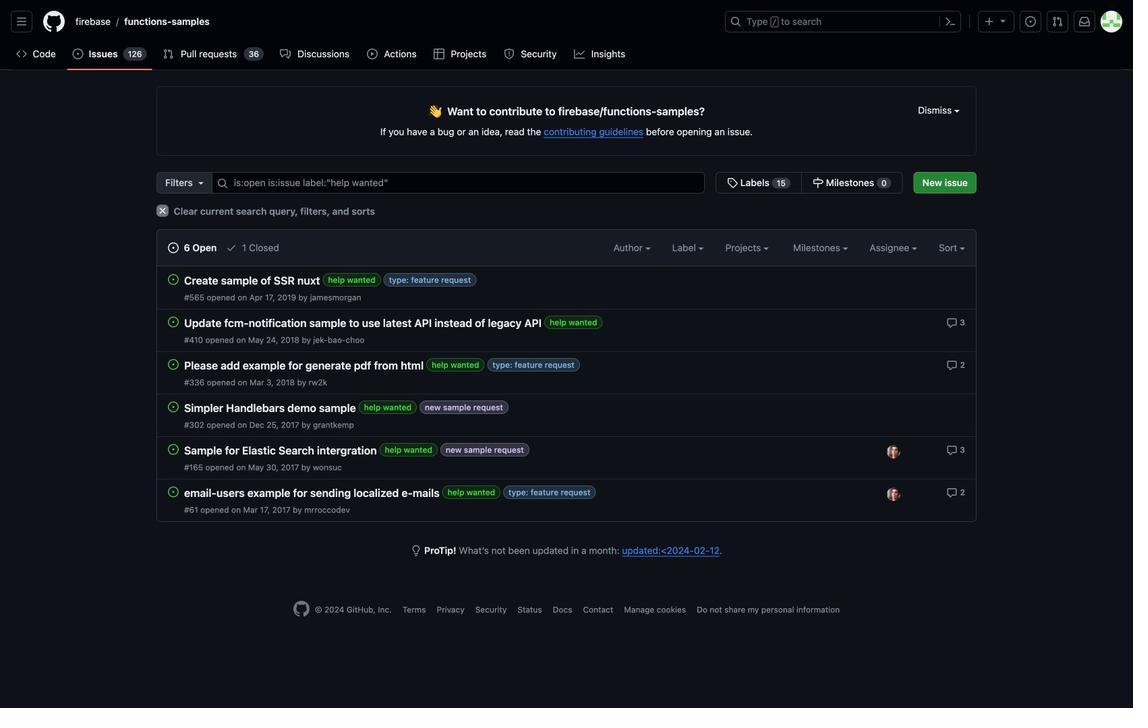 Task type: describe. For each thing, give the bounding box(es) containing it.
tag image
[[727, 177, 738, 188]]

4 open issue element from the top
[[168, 401, 179, 413]]

label image
[[699, 248, 704, 250]]

open issue image for first open issue element from the top
[[168, 274, 179, 285]]

comment image
[[947, 318, 958, 328]]

command palette image
[[945, 16, 956, 27]]

plus image
[[984, 16, 995, 27]]

triangle down image
[[998, 15, 1009, 26]]

author image
[[646, 248, 651, 250]]

open issue image for 5th open issue element from the top of the page
[[168, 444, 179, 455]]

Search all issues text field
[[212, 172, 705, 194]]

comment image for 1st @nicolasgarnier image from the top of the page
[[947, 445, 958, 456]]

milestone image
[[813, 177, 824, 188]]

issue opened image for git pull request image
[[72, 49, 83, 59]]

2 @nicolasgarnier image from the top
[[887, 488, 901, 501]]

open issue image for second open issue element from the top
[[168, 317, 179, 328]]

1 open issue element from the top
[[168, 274, 179, 285]]

assignees image
[[912, 248, 918, 250]]

x image
[[157, 205, 169, 217]]

table image
[[434, 49, 445, 59]]

open issue image for first open issue element from the bottom of the page
[[168, 487, 179, 498]]

comment image for second @nicolasgarnier image from the top of the page
[[947, 488, 958, 499]]

issue element
[[716, 172, 903, 194]]

issue opened image
[[168, 243, 179, 253]]

graph image
[[574, 49, 585, 59]]

homepage image
[[43, 11, 65, 32]]

check image
[[226, 243, 237, 253]]

5 open issue element from the top
[[168, 444, 179, 455]]



Task type: locate. For each thing, give the bounding box(es) containing it.
0 vertical spatial comment image
[[947, 360, 958, 371]]

2 open issue image from the top
[[168, 402, 179, 413]]

3 comment image from the top
[[947, 488, 958, 499]]

play image
[[367, 49, 378, 59]]

0 vertical spatial issue opened image
[[1026, 16, 1036, 27]]

3 open issue element from the top
[[168, 359, 179, 370]]

list
[[70, 11, 717, 32]]

git pull request image
[[163, 49, 174, 59]]

1 open issue image from the top
[[168, 317, 179, 328]]

issue opened image left git pull request icon
[[1026, 16, 1036, 27]]

issue opened image
[[1026, 16, 1036, 27], [72, 49, 83, 59]]

code image
[[16, 49, 27, 59]]

1 vertical spatial open issue image
[[168, 402, 179, 413]]

issue opened image right code image
[[72, 49, 83, 59]]

1 horizontal spatial issue opened image
[[1026, 16, 1036, 27]]

2 open issue image from the top
[[168, 359, 179, 370]]

0 horizontal spatial issue opened image
[[72, 49, 83, 59]]

open issue image
[[168, 274, 179, 285], [168, 402, 179, 413]]

2 vertical spatial comment image
[[947, 488, 958, 499]]

2 open issue element from the top
[[168, 316, 179, 328]]

notifications image
[[1080, 16, 1090, 27]]

open issue image
[[168, 317, 179, 328], [168, 359, 179, 370], [168, 444, 179, 455], [168, 487, 179, 498]]

2 comment image from the top
[[947, 445, 958, 456]]

1 vertical spatial issue opened image
[[72, 49, 83, 59]]

1 vertical spatial comment image
[[947, 445, 958, 456]]

4 open issue image from the top
[[168, 487, 179, 498]]

open issue image for 4th open issue element from the bottom
[[168, 359, 179, 370]]

issue opened image for git pull request icon
[[1026, 16, 1036, 27]]

Issues search field
[[212, 172, 705, 194]]

light bulb image
[[411, 546, 422, 556]]

0 vertical spatial @nicolasgarnier image
[[887, 445, 901, 459]]

3 open issue image from the top
[[168, 444, 179, 455]]

git pull request image
[[1053, 16, 1063, 27]]

shield image
[[504, 49, 515, 59]]

6 open issue element from the top
[[168, 486, 179, 498]]

0 vertical spatial open issue image
[[168, 274, 179, 285]]

comment discussion image
[[280, 49, 291, 59]]

triangle down image
[[196, 177, 206, 188]]

1 comment image from the top
[[947, 360, 958, 371]]

open issue image for 4th open issue element from the top of the page
[[168, 402, 179, 413]]

1 @nicolasgarnier image from the top
[[887, 445, 901, 459]]

open issue element
[[168, 274, 179, 285], [168, 316, 179, 328], [168, 359, 179, 370], [168, 401, 179, 413], [168, 444, 179, 455], [168, 486, 179, 498]]

homepage image
[[293, 601, 310, 617]]

None search field
[[157, 172, 903, 194]]

@nicolasgarnier image
[[887, 445, 901, 459], [887, 488, 901, 501]]

search image
[[217, 178, 228, 189]]

1 open issue image from the top
[[168, 274, 179, 285]]

1 vertical spatial @nicolasgarnier image
[[887, 488, 901, 501]]

comment image
[[947, 360, 958, 371], [947, 445, 958, 456], [947, 488, 958, 499]]



Task type: vqa. For each thing, say whether or not it's contained in the screenshot.
12
no



